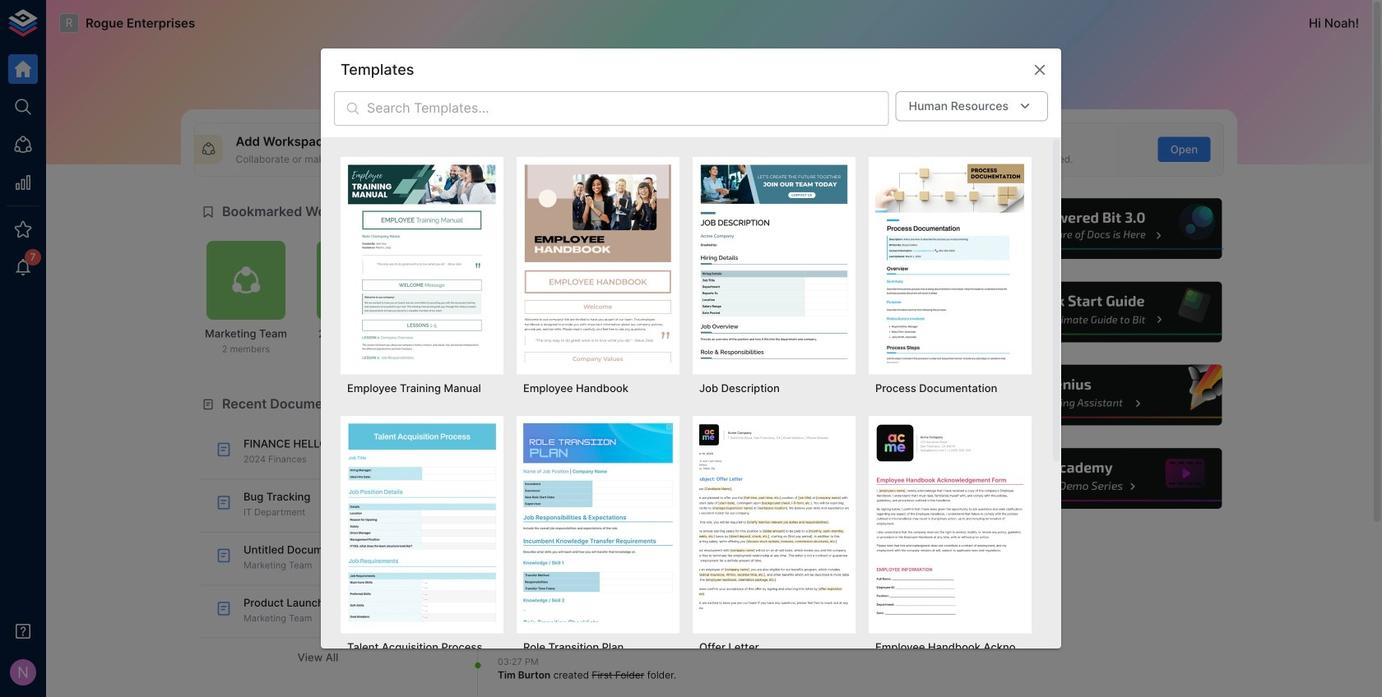 Task type: locate. For each thing, give the bounding box(es) containing it.
role transition plan image
[[523, 423, 673, 622]]

help image
[[977, 196, 1224, 262], [977, 280, 1224, 345], [977, 363, 1224, 428], [977, 446, 1224, 512]]

dialog
[[321, 48, 1061, 698]]

job description image
[[699, 164, 849, 363]]

process documentation image
[[875, 164, 1025, 363]]

2 help image from the top
[[977, 280, 1224, 345]]

employee handbook acknowledgement form image
[[875, 423, 1025, 622]]

employee handbook image
[[523, 164, 673, 363]]



Task type: vqa. For each thing, say whether or not it's contained in the screenshot.
AM
no



Task type: describe. For each thing, give the bounding box(es) containing it.
Search Templates... text field
[[367, 91, 889, 126]]

4 help image from the top
[[977, 446, 1224, 512]]

employee training manual image
[[347, 164, 497, 363]]

offer letter image
[[699, 423, 849, 622]]

1 help image from the top
[[977, 196, 1224, 262]]

3 help image from the top
[[977, 363, 1224, 428]]

talent acquisition process image
[[347, 423, 497, 622]]



